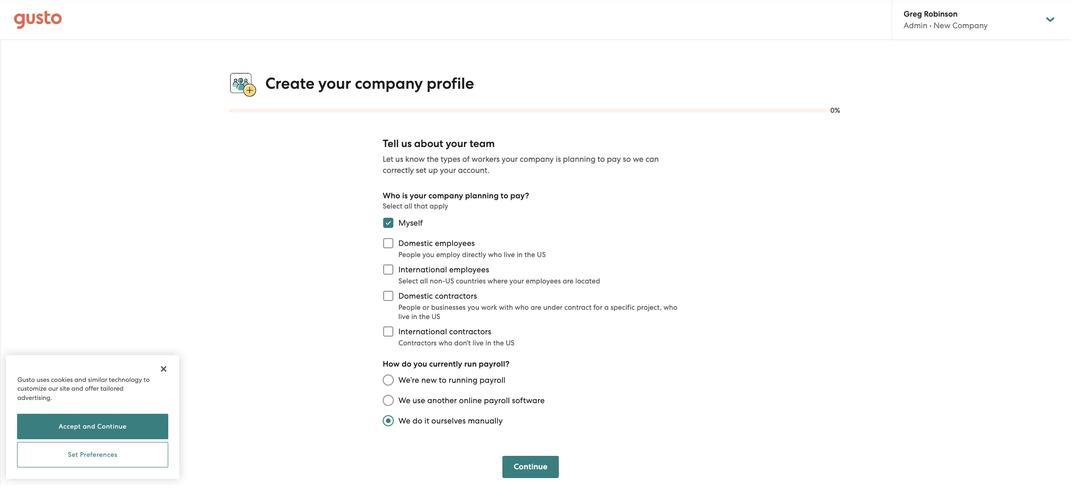 Task type: vqa. For each thing, say whether or not it's contained in the screenshot.
"People" corresponding to Domestic employees
yes



Task type: locate. For each thing, give the bounding box(es) containing it.
tell us about your team let us know the types of workers your company is planning to pay so we can correctly set up your account.
[[383, 137, 659, 175]]

0 vertical spatial planning
[[563, 155, 596, 164]]

•
[[930, 21, 932, 30]]

countries
[[456, 277, 486, 285]]

1 horizontal spatial all
[[420, 277, 428, 285]]

domestic down myself on the top of the page
[[399, 239, 433, 248]]

domestic
[[399, 239, 433, 248], [399, 291, 433, 301]]

select inside "who is your company planning to pay? select all that apply"
[[383, 202, 403, 211]]

all left that
[[404, 202, 413, 211]]

payroll?
[[479, 359, 510, 369]]

the up the payroll?
[[494, 339, 504, 347]]

new
[[934, 21, 951, 30]]

contractors
[[435, 291, 477, 301], [449, 327, 492, 336]]

continue
[[97, 423, 127, 430], [514, 462, 548, 472]]

2 vertical spatial live
[[473, 339, 484, 347]]

1 vertical spatial we
[[399, 416, 411, 426]]

0 horizontal spatial all
[[404, 202, 413, 211]]

1 horizontal spatial are
[[563, 277, 574, 285]]

you inside people or businesses you work with who are under contract for a specific project, who live in the us
[[468, 303, 480, 312]]

workers
[[472, 155, 500, 164]]

continue button
[[503, 456, 559, 478]]

people up international employees checkbox
[[399, 251, 421, 259]]

the down or at the bottom left of page
[[419, 313, 430, 321]]

2 vertical spatial company
[[429, 191, 463, 201]]

live right don't
[[473, 339, 484, 347]]

all
[[404, 202, 413, 211], [420, 277, 428, 285]]

know
[[405, 155, 425, 164]]

0 vertical spatial live
[[504, 251, 515, 259]]

us
[[401, 137, 412, 150], [396, 155, 404, 164]]

2 international from the top
[[399, 327, 447, 336]]

greg
[[904, 9, 923, 19]]

or
[[423, 303, 430, 312]]

you down domestic employees
[[423, 251, 435, 259]]

us up correctly
[[396, 155, 404, 164]]

the up up
[[427, 155, 439, 164]]

2 vertical spatial employees
[[526, 277, 561, 285]]

1 vertical spatial do
[[413, 416, 423, 426]]

1 vertical spatial payroll
[[484, 396, 510, 405]]

new
[[421, 376, 437, 385]]

greg robinson admin • new company
[[904, 9, 988, 30]]

0 horizontal spatial continue
[[97, 423, 127, 430]]

do right how
[[402, 359, 412, 369]]

1 vertical spatial you
[[468, 303, 480, 312]]

uses
[[37, 376, 49, 383]]

robinson
[[924, 9, 958, 19]]

0 vertical spatial is
[[556, 155, 561, 164]]

live
[[504, 251, 515, 259], [399, 313, 410, 321], [473, 339, 484, 347]]

your up that
[[410, 191, 427, 201]]

who right 'with'
[[515, 303, 529, 312]]

domestic contractors
[[399, 291, 477, 301]]

under
[[544, 303, 563, 312]]

you left work
[[468, 303, 480, 312]]

select down who
[[383, 202, 403, 211]]

your down types on the left
[[440, 166, 456, 175]]

contractors who don't live in the us
[[399, 339, 515, 347]]

who is your company planning to pay? select all that apply
[[383, 191, 529, 211]]

do left it
[[413, 416, 423, 426]]

0 vertical spatial you
[[423, 251, 435, 259]]

you up new
[[414, 359, 427, 369]]

Myself checkbox
[[378, 213, 399, 233]]

cookies
[[51, 376, 73, 383]]

employees up employ
[[435, 239, 475, 248]]

your
[[318, 74, 351, 93], [446, 137, 467, 150], [502, 155, 518, 164], [440, 166, 456, 175], [410, 191, 427, 201], [510, 277, 524, 285]]

preferences
[[80, 451, 118, 459]]

people
[[399, 251, 421, 259], [399, 303, 421, 312]]

international employees
[[399, 265, 489, 274]]

1 vertical spatial employees
[[449, 265, 489, 274]]

0 vertical spatial continue
[[97, 423, 127, 430]]

ourselves
[[432, 416, 466, 426]]

employees up countries
[[449, 265, 489, 274]]

1 horizontal spatial is
[[556, 155, 561, 164]]

1 horizontal spatial do
[[413, 416, 423, 426]]

1 people from the top
[[399, 251, 421, 259]]

0 vertical spatial we
[[399, 396, 411, 405]]

and
[[75, 376, 86, 383], [71, 385, 83, 392], [83, 423, 96, 430]]

planning left pay at the right
[[563, 155, 596, 164]]

1 domestic from the top
[[399, 239, 433, 248]]

international up non-
[[399, 265, 447, 274]]

payroll for online
[[484, 396, 510, 405]]

1 vertical spatial in
[[412, 313, 418, 321]]

and right accept
[[83, 423, 96, 430]]

domestic for domestic contractors
[[399, 291, 433, 301]]

0 horizontal spatial do
[[402, 359, 412, 369]]

1 vertical spatial planning
[[465, 191, 499, 201]]

0 vertical spatial and
[[75, 376, 86, 383]]

0 horizontal spatial are
[[531, 303, 542, 312]]

all left non-
[[420, 277, 428, 285]]

us inside people or businesses you work with who are under contract for a specific project, who live in the us
[[432, 313, 441, 321]]

1 vertical spatial domestic
[[399, 291, 433, 301]]

admin
[[904, 21, 928, 30]]

1 vertical spatial international
[[399, 327, 447, 336]]

to right new
[[439, 376, 447, 385]]

the
[[427, 155, 439, 164], [525, 251, 536, 259], [419, 313, 430, 321], [494, 339, 504, 347]]

1 vertical spatial contractors
[[449, 327, 492, 336]]

our
[[48, 385, 58, 392]]

1 vertical spatial people
[[399, 303, 421, 312]]

2 horizontal spatial company
[[520, 155, 554, 164]]

0 vertical spatial in
[[517, 251, 523, 259]]

0 vertical spatial international
[[399, 265, 447, 274]]

1 horizontal spatial planning
[[563, 155, 596, 164]]

are left "located"
[[563, 277, 574, 285]]

to right 'technology'
[[144, 376, 150, 383]]

0 vertical spatial contractors
[[435, 291, 477, 301]]

2 we from the top
[[399, 416, 411, 426]]

types
[[441, 155, 461, 164]]

specific
[[611, 303, 635, 312]]

0 vertical spatial select
[[383, 202, 403, 211]]

domestic for domestic employees
[[399, 239, 433, 248]]

contractors for domestic contractors
[[435, 291, 477, 301]]

we're new to running payroll
[[399, 376, 506, 385]]

1 vertical spatial company
[[520, 155, 554, 164]]

payroll up manually
[[484, 396, 510, 405]]

so
[[623, 155, 631, 164]]

in up the payroll?
[[486, 339, 492, 347]]

work
[[481, 303, 497, 312]]

0 vertical spatial company
[[355, 74, 423, 93]]

you
[[423, 251, 435, 259], [468, 303, 480, 312], [414, 359, 427, 369]]

live up select all non-us countries where your employees are located
[[504, 251, 515, 259]]

in up select all non-us countries where your employees are located
[[517, 251, 523, 259]]

in up the contractors
[[412, 313, 418, 321]]

we left use
[[399, 396, 411, 405]]

who right project,
[[664, 303, 678, 312]]

who
[[488, 251, 502, 259], [515, 303, 529, 312], [664, 303, 678, 312], [439, 339, 453, 347]]

we
[[399, 396, 411, 405], [399, 416, 411, 426]]

we for we use another online payroll software
[[399, 396, 411, 405]]

are left the under
[[531, 303, 542, 312]]

myself
[[399, 218, 423, 228]]

employees
[[435, 239, 475, 248], [449, 265, 489, 274], [526, 277, 561, 285]]

live inside people or businesses you work with who are under contract for a specific project, who live in the us
[[399, 313, 410, 321]]

Domestic employees checkbox
[[378, 233, 399, 254]]

employees up the under
[[526, 277, 561, 285]]

accept and continue button
[[17, 414, 168, 439]]

0 horizontal spatial is
[[402, 191, 408, 201]]

to
[[598, 155, 605, 164], [501, 191, 509, 201], [439, 376, 447, 385], [144, 376, 150, 383]]

select up the domestic contractors 'checkbox'
[[399, 277, 418, 285]]

0 vertical spatial people
[[399, 251, 421, 259]]

and right site
[[71, 385, 83, 392]]

live up international contractors "option"
[[399, 313, 410, 321]]

we
[[633, 155, 644, 164]]

0 horizontal spatial planning
[[465, 191, 499, 201]]

running
[[449, 376, 478, 385]]

set
[[416, 166, 427, 175]]

1 horizontal spatial company
[[429, 191, 463, 201]]

contract
[[565, 303, 592, 312]]

1 vertical spatial continue
[[514, 462, 548, 472]]

accept and continue
[[59, 423, 127, 430]]

let
[[383, 155, 394, 164]]

payroll down the payroll?
[[480, 376, 506, 385]]

1 horizontal spatial continue
[[514, 462, 548, 472]]

your right workers
[[502, 155, 518, 164]]

2 vertical spatial and
[[83, 423, 96, 430]]

select
[[383, 202, 403, 211], [399, 277, 418, 285]]

people inside people or businesses you work with who are under contract for a specific project, who live in the us
[[399, 303, 421, 312]]

tailored
[[100, 385, 124, 392]]

we left it
[[399, 416, 411, 426]]

that
[[414, 202, 428, 211]]

planning
[[563, 155, 596, 164], [465, 191, 499, 201]]

domestic up or at the bottom left of page
[[399, 291, 433, 301]]

is inside "who is your company planning to pay? select all that apply"
[[402, 191, 408, 201]]

your right where
[[510, 277, 524, 285]]

2 domestic from the top
[[399, 291, 433, 301]]

2 people from the top
[[399, 303, 421, 312]]

to left pay?
[[501, 191, 509, 201]]

people or businesses you work with who are under contract for a specific project, who live in the us
[[399, 303, 678, 321]]

we for we do it ourselves manually
[[399, 416, 411, 426]]

offer
[[85, 385, 99, 392]]

create your company profile
[[265, 74, 474, 93]]

located
[[576, 277, 601, 285]]

2 vertical spatial in
[[486, 339, 492, 347]]

0 vertical spatial do
[[402, 359, 412, 369]]

0 horizontal spatial in
[[412, 313, 418, 321]]

company
[[355, 74, 423, 93], [520, 155, 554, 164], [429, 191, 463, 201]]

1 vertical spatial is
[[402, 191, 408, 201]]

international up the contractors
[[399, 327, 447, 336]]

1 vertical spatial are
[[531, 303, 542, 312]]

people left or at the bottom left of page
[[399, 303, 421, 312]]

and up offer
[[75, 376, 86, 383]]

in inside people or businesses you work with who are under contract for a specific project, who live in the us
[[412, 313, 418, 321]]

in
[[517, 251, 523, 259], [412, 313, 418, 321], [486, 339, 492, 347]]

contractors up businesses
[[435, 291, 477, 301]]

0 horizontal spatial company
[[355, 74, 423, 93]]

0 vertical spatial employees
[[435, 239, 475, 248]]

us
[[537, 251, 546, 259], [446, 277, 454, 285], [432, 313, 441, 321], [506, 339, 515, 347]]

2 horizontal spatial live
[[504, 251, 515, 259]]

1 international from the top
[[399, 265, 447, 274]]

planning inside tell us about your team let us know the types of workers your company is planning to pay so we can correctly set up your account.
[[563, 155, 596, 164]]

planning down account.
[[465, 191, 499, 201]]

0 vertical spatial domestic
[[399, 239, 433, 248]]

us right tell
[[401, 137, 412, 150]]

a
[[605, 303, 609, 312]]

we use another online payroll software
[[399, 396, 545, 405]]

contractors up don't
[[449, 327, 492, 336]]

0 horizontal spatial live
[[399, 313, 410, 321]]

0 vertical spatial all
[[404, 202, 413, 211]]

0 vertical spatial payroll
[[480, 376, 506, 385]]

site
[[60, 385, 70, 392]]

1 we from the top
[[399, 396, 411, 405]]

We do it ourselves manually radio
[[378, 411, 399, 431]]

to left pay at the right
[[598, 155, 605, 164]]

the inside tell us about your team let us know the types of workers your company is planning to pay so we can correctly set up your account.
[[427, 155, 439, 164]]

planning inside "who is your company planning to pay? select all that apply"
[[465, 191, 499, 201]]

1 vertical spatial live
[[399, 313, 410, 321]]

non-
[[430, 277, 446, 285]]



Task type: describe. For each thing, give the bounding box(es) containing it.
international for international contractors
[[399, 327, 447, 336]]

project,
[[637, 303, 662, 312]]

the inside people or businesses you work with who are under contract for a specific project, who live in the us
[[419, 313, 430, 321]]

employees for international employees
[[449, 265, 489, 274]]

home image
[[14, 10, 62, 29]]

your right create
[[318, 74, 351, 93]]

online
[[459, 396, 482, 405]]

company inside tell us about your team let us know the types of workers your company is planning to pay so we can correctly set up your account.
[[520, 155, 554, 164]]

1 vertical spatial and
[[71, 385, 83, 392]]

your up types on the left
[[446, 137, 467, 150]]

pay
[[607, 155, 621, 164]]

people for domestic contractors
[[399, 303, 421, 312]]

Domestic contractors checkbox
[[378, 286, 399, 306]]

can
[[646, 155, 659, 164]]

do for how
[[402, 359, 412, 369]]

1 horizontal spatial in
[[486, 339, 492, 347]]

contractors for international contractors
[[449, 327, 492, 336]]

accept
[[59, 423, 81, 430]]

We use another online payroll software radio
[[378, 390, 399, 411]]

about
[[414, 137, 443, 150]]

technology
[[109, 376, 142, 383]]

employ
[[436, 251, 461, 259]]

2 horizontal spatial in
[[517, 251, 523, 259]]

it
[[425, 416, 430, 426]]

up
[[429, 166, 438, 175]]

2 vertical spatial you
[[414, 359, 427, 369]]

to inside tell us about your team let us know the types of workers your company is planning to pay so we can correctly set up your account.
[[598, 155, 605, 164]]

company
[[953, 21, 988, 30]]

where
[[488, 277, 508, 285]]

gusto
[[17, 376, 35, 383]]

for
[[594, 303, 603, 312]]

all inside "who is your company planning to pay? select all that apply"
[[404, 202, 413, 211]]

of
[[463, 155, 470, 164]]

1 vertical spatial us
[[396, 155, 404, 164]]

use
[[413, 396, 426, 405]]

profile
[[427, 74, 474, 93]]

international for international employees
[[399, 265, 447, 274]]

continue inside button
[[97, 423, 127, 430]]

1 vertical spatial select
[[399, 277, 418, 285]]

do for we
[[413, 416, 423, 426]]

your inside "who is your company planning to pay? select all that apply"
[[410, 191, 427, 201]]

people you employ directly who live in the us
[[399, 251, 546, 259]]

directly
[[462, 251, 487, 259]]

0%
[[831, 106, 841, 115]]

to inside the gusto uses cookies and similar technology to customize our site and offer tailored advertising.
[[144, 376, 150, 383]]

1 vertical spatial all
[[420, 277, 428, 285]]

to inside "who is your company planning to pay? select all that apply"
[[501, 191, 509, 201]]

international contractors
[[399, 327, 492, 336]]

domestic employees
[[399, 239, 475, 248]]

pay?
[[511, 191, 529, 201]]

currently
[[429, 359, 463, 369]]

are inside people or businesses you work with who are under contract for a specific project, who live in the us
[[531, 303, 542, 312]]

how
[[383, 359, 400, 369]]

businesses
[[431, 303, 466, 312]]

payroll for running
[[480, 376, 506, 385]]

run
[[465, 359, 477, 369]]

company inside "who is your company planning to pay? select all that apply"
[[429, 191, 463, 201]]

0 vertical spatial are
[[563, 277, 574, 285]]

don't
[[455, 339, 471, 347]]

continue inside "button"
[[514, 462, 548, 472]]

advertising.
[[17, 394, 52, 401]]

set preferences button
[[17, 442, 168, 468]]

set preferences
[[68, 451, 118, 459]]

create
[[265, 74, 315, 93]]

the up select all non-us countries where your employees are located
[[525, 251, 536, 259]]

0 vertical spatial us
[[401, 137, 412, 150]]

correctly
[[383, 166, 414, 175]]

who
[[383, 191, 401, 201]]

who right directly
[[488, 251, 502, 259]]

similar
[[88, 376, 107, 383]]

we're
[[399, 376, 419, 385]]

apply
[[430, 202, 448, 211]]

We're new to running payroll radio
[[378, 370, 399, 390]]

contractors
[[399, 339, 437, 347]]

we do it ourselves manually
[[399, 416, 503, 426]]

International employees checkbox
[[378, 260, 399, 280]]

software
[[512, 396, 545, 405]]

team
[[470, 137, 495, 150]]

is inside tell us about your team let us know the types of workers your company is planning to pay so we can correctly set up your account.
[[556, 155, 561, 164]]

how do you currently run payroll?
[[383, 359, 510, 369]]

with
[[499, 303, 513, 312]]

manually
[[468, 416, 503, 426]]

who down the international contractors
[[439, 339, 453, 347]]

select all non-us countries where your employees are located
[[399, 277, 601, 285]]

employees for domestic employees
[[435, 239, 475, 248]]

another
[[428, 396, 457, 405]]

gusto uses cookies and similar technology to customize our site and offer tailored advertising.
[[17, 376, 150, 401]]

and inside button
[[83, 423, 96, 430]]

set
[[68, 451, 78, 459]]

customize
[[17, 385, 47, 392]]

tell
[[383, 137, 399, 150]]

people for domestic employees
[[399, 251, 421, 259]]

account.
[[458, 166, 490, 175]]

1 horizontal spatial live
[[473, 339, 484, 347]]

International contractors checkbox
[[378, 322, 399, 342]]



